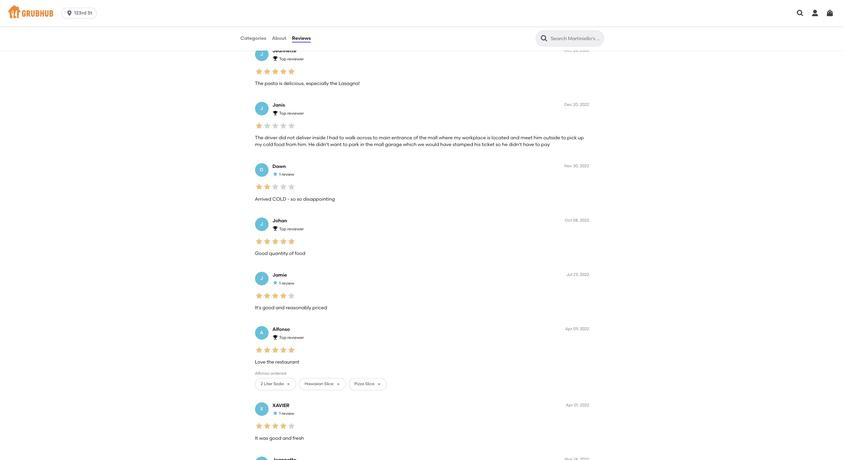 Task type: locate. For each thing, give the bounding box(es) containing it.
where
[[439, 135, 453, 141]]

0 vertical spatial 1
[[279, 172, 281, 177]]

7 2022 from the top
[[580, 403, 590, 407]]

2 reviewer from the top
[[288, 111, 304, 116]]

didn't down inside
[[316, 142, 329, 148]]

1 review
[[279, 172, 295, 177], [279, 281, 295, 286], [279, 411, 295, 416]]

1 review for xavier
[[279, 411, 295, 416]]

2 j from the top
[[260, 106, 263, 111]]

2022 right 08,
[[580, 218, 590, 223]]

0 vertical spatial is
[[279, 81, 283, 86]]

plus icon image inside hawaiian slice button
[[336, 382, 341, 386]]

0 vertical spatial was
[[272, 26, 282, 32]]

is inside the driver did not deliver inside i had to walk across to main entrance of the mall where my workplace is located and meet him outside to pick up my cold food from him. he didn't want to park in the mall garage which we would have stamped his ticket so he didn't have to pay
[[488, 135, 491, 141]]

good quantity of food
[[255, 251, 306, 256]]

1 vertical spatial mall
[[374, 142, 384, 148]]

1 the from the top
[[255, 81, 264, 86]]

i
[[327, 135, 328, 141]]

2 vertical spatial 1
[[279, 411, 281, 416]]

good up reviews
[[302, 26, 314, 32]]

food down did
[[274, 142, 285, 148]]

20, for the driver did not deliver inside i had to walk across to main entrance of the mall where my workplace is located and meet him outside to pick up my cold food from him. he didn't want to park in the mall garage which we would have stamped his ticket so he didn't have to pay
[[574, 102, 579, 107]]

1 horizontal spatial of
[[414, 135, 418, 141]]

jamie
[[273, 272, 287, 278]]

1 vertical spatial dec
[[565, 102, 573, 107]]

plus icon image for pizza slice
[[377, 382, 381, 386]]

1 plus icon image from the left
[[287, 382, 291, 386]]

2022
[[580, 48, 590, 53], [580, 102, 590, 107], [580, 164, 590, 168], [580, 218, 590, 223], [580, 272, 590, 277], [580, 327, 590, 331], [580, 403, 590, 407]]

0 vertical spatial dec 20, 2022
[[565, 48, 590, 53]]

reasonably
[[286, 305, 312, 311]]

review down xavier
[[282, 411, 295, 416]]

the driver did not deliver inside i had to walk across to main entrance of the mall where my workplace is located and meet him outside to pick up my cold food from him. he didn't want to park in the mall garage which we would have stamped his ticket so he didn't have to pay
[[255, 135, 584, 148]]

my up stamped
[[454, 135, 461, 141]]

mall
[[428, 135, 438, 141], [374, 142, 384, 148]]

plus icon image right soda at the left bottom of the page
[[287, 382, 291, 386]]

0 horizontal spatial mall
[[374, 142, 384, 148]]

apr left 09, at the bottom right
[[566, 327, 573, 331]]

good right it's
[[263, 305, 275, 311]]

2 svg image from the left
[[812, 9, 820, 17]]

arrived cold - so so disappointing
[[255, 196, 335, 202]]

dec 20, 2022 up the up
[[565, 102, 590, 107]]

2022 for priced
[[580, 272, 590, 277]]

slice right pizza
[[366, 382, 375, 386]]

arrived
[[255, 196, 272, 202]]

top reviewer for alfonso
[[279, 335, 304, 340]]

food right quantity
[[295, 251, 306, 256]]

0 horizontal spatial alfonso
[[255, 371, 270, 376]]

my left the cold
[[255, 142, 262, 148]]

was right the it
[[259, 435, 268, 441]]

2 vertical spatial 1 review
[[279, 411, 295, 416]]

trophy icon image down jeannette
[[273, 56, 278, 61]]

1 dec from the top
[[565, 48, 573, 53]]

restaurant
[[276, 359, 300, 365]]

2022 up the up
[[580, 102, 590, 107]]

1 review for jamie
[[279, 281, 295, 286]]

0 horizontal spatial have
[[441, 142, 452, 148]]

trophy icon image down johan
[[273, 226, 278, 231]]

4 j from the top
[[260, 276, 263, 281]]

didn't right the he
[[509, 142, 522, 148]]

the inside the driver did not deliver inside i had to walk across to main entrance of the mall where my workplace is located and meet him outside to pick up my cold food from him. he didn't want to park in the mall garage which we would have stamped his ticket so he didn't have to pay
[[255, 135, 264, 141]]

categories
[[241, 35, 267, 41]]

to down walk
[[343, 142, 348, 148]]

1 review down xavier
[[279, 411, 295, 416]]

to
[[340, 135, 344, 141], [373, 135, 378, 141], [562, 135, 567, 141], [343, 142, 348, 148], [536, 142, 541, 148]]

was up about
[[272, 26, 282, 32]]

2022 right 30,
[[580, 164, 590, 168]]

0 vertical spatial alfonso
[[273, 327, 290, 332]]

0 vertical spatial my
[[454, 135, 461, 141]]

3 top from the top
[[279, 226, 287, 231]]

1 for jamie
[[279, 281, 281, 286]]

have down meet
[[523, 142, 535, 148]]

1 didn't from the left
[[316, 142, 329, 148]]

good right the it
[[270, 435, 282, 441]]

0 horizontal spatial is
[[279, 81, 283, 86]]

0 vertical spatial and
[[511, 135, 520, 141]]

categories button
[[240, 26, 267, 51]]

across
[[357, 135, 372, 141]]

plus icon image
[[287, 382, 291, 386], [336, 382, 341, 386], [377, 382, 381, 386]]

is right pasta
[[279, 81, 283, 86]]

hawaiian slice button
[[299, 378, 346, 390]]

2 2022 from the top
[[580, 102, 590, 107]]

and left "reasonably"
[[276, 305, 285, 311]]

2 1 review from the top
[[279, 281, 295, 286]]

1 horizontal spatial have
[[523, 142, 535, 148]]

1 horizontal spatial alfonso
[[273, 327, 290, 332]]

1 vertical spatial 1
[[279, 281, 281, 286]]

from
[[286, 142, 297, 148]]

2 horizontal spatial plus icon image
[[377, 382, 381, 386]]

1 vertical spatial 20,
[[574, 102, 579, 107]]

apr
[[566, 327, 573, 331], [566, 403, 574, 407]]

reviewer up not
[[288, 111, 304, 116]]

was
[[272, 26, 282, 32], [259, 435, 268, 441]]

top right a
[[279, 335, 287, 340]]

1 down xavier
[[279, 411, 281, 416]]

1 vertical spatial apr
[[566, 403, 574, 407]]

4 trophy icon image from the top
[[273, 334, 278, 340]]

1 vertical spatial is
[[488, 135, 491, 141]]

plus icon image inside pizza slice button
[[377, 382, 381, 386]]

1 1 from the top
[[279, 172, 281, 177]]

top reviewer down jeannette
[[279, 57, 304, 61]]

review
[[282, 172, 295, 177], [282, 281, 295, 286], [282, 411, 295, 416]]

top reviewer for johan
[[279, 226, 304, 231]]

2 top reviewer from the top
[[279, 111, 304, 116]]

outside
[[544, 135, 561, 141]]

delicious,
[[284, 81, 305, 86]]

4 top from the top
[[279, 335, 287, 340]]

dec 20, 2022 for the driver did not deliver inside i had to walk across to main entrance of the mall where my workplace is located and meet him outside to pick up my cold food from him. he didn't want to park in the mall garage which we would have stamped his ticket so he didn't have to pay
[[565, 102, 590, 107]]

main
[[379, 135, 391, 141]]

2 horizontal spatial so
[[496, 142, 501, 148]]

of up we
[[414, 135, 418, 141]]

slice inside hawaiian slice button
[[325, 382, 334, 386]]

4 2022 from the top
[[580, 218, 590, 223]]

slice
[[325, 382, 334, 386], [366, 382, 375, 386]]

main navigation navigation
[[0, 0, 845, 26]]

0 vertical spatial review
[[282, 172, 295, 177]]

the left only
[[283, 26, 290, 32]]

trophy icon image
[[273, 56, 278, 61], [273, 110, 278, 116], [273, 226, 278, 231], [273, 334, 278, 340]]

j for jamie
[[260, 276, 263, 281]]

2 slice from the left
[[366, 382, 375, 386]]

the
[[255, 81, 264, 86], [255, 135, 264, 141]]

20, for the pasta is delicious, especially the lasagna!
[[574, 48, 579, 53]]

top down janis
[[279, 111, 287, 116]]

1 reviewer from the top
[[288, 57, 304, 61]]

0 vertical spatial 1 review
[[279, 172, 295, 177]]

1 vertical spatial of
[[289, 251, 294, 256]]

3 1 from the top
[[279, 411, 281, 416]]

2 the from the top
[[255, 135, 264, 141]]

1 horizontal spatial plus icon image
[[336, 382, 341, 386]]

2 trophy icon image from the top
[[273, 110, 278, 116]]

alfonso for alfonso
[[273, 327, 290, 332]]

about button
[[272, 26, 287, 51]]

top
[[279, 57, 287, 61], [279, 111, 287, 116], [279, 226, 287, 231], [279, 335, 287, 340]]

1 horizontal spatial was
[[272, 26, 282, 32]]

2 dec 20, 2022 from the top
[[565, 102, 590, 107]]

1 have from the left
[[441, 142, 452, 148]]

is
[[279, 81, 283, 86], [488, 135, 491, 141]]

2 have from the left
[[523, 142, 535, 148]]

is up ticket on the top of page
[[488, 135, 491, 141]]

0 horizontal spatial was
[[259, 435, 268, 441]]

1 horizontal spatial svg image
[[812, 9, 820, 17]]

5 2022 from the top
[[580, 272, 590, 277]]

the left pasta
[[255, 81, 264, 86]]

j down categories button
[[260, 51, 263, 57]]

1 for xavier
[[279, 411, 281, 416]]

stamped
[[453, 142, 474, 148]]

deliver
[[296, 135, 311, 141]]

0 vertical spatial 20,
[[574, 48, 579, 53]]

and
[[511, 135, 520, 141], [276, 305, 285, 311], [283, 435, 292, 441]]

mall down main
[[374, 142, 384, 148]]

0 horizontal spatial food
[[274, 142, 285, 148]]

1 vertical spatial 1 review
[[279, 281, 295, 286]]

1 vertical spatial good
[[263, 305, 275, 311]]

top down jeannette
[[279, 57, 287, 61]]

0 vertical spatial of
[[414, 135, 418, 141]]

hawaiian
[[305, 382, 324, 386]]

star icon image
[[255, 67, 263, 75], [263, 67, 271, 75], [271, 67, 279, 75], [279, 67, 288, 75], [288, 67, 296, 75], [255, 122, 263, 130], [263, 122, 271, 130], [271, 122, 279, 130], [279, 122, 288, 130], [288, 122, 296, 130], [273, 171, 278, 177], [255, 183, 263, 191], [263, 183, 271, 191], [271, 183, 279, 191], [279, 183, 288, 191], [288, 183, 296, 191], [255, 237, 263, 245], [263, 237, 271, 245], [271, 237, 279, 245], [279, 237, 288, 245], [288, 237, 296, 245], [273, 280, 278, 285], [255, 292, 263, 300], [263, 292, 271, 300], [271, 292, 279, 300], [279, 292, 288, 300], [288, 292, 296, 300], [255, 346, 263, 354], [263, 346, 271, 354], [271, 346, 279, 354], [279, 346, 288, 354], [288, 346, 296, 354], [273, 410, 278, 416], [255, 422, 263, 430], [263, 422, 271, 430], [271, 422, 279, 430], [279, 422, 288, 430], [288, 422, 296, 430]]

had
[[329, 135, 339, 141]]

located
[[492, 135, 510, 141]]

priced
[[313, 305, 327, 311]]

3 trophy icon image from the top
[[273, 226, 278, 231]]

3 top reviewer from the top
[[279, 226, 304, 231]]

1 20, from the top
[[574, 48, 579, 53]]

2 vertical spatial and
[[283, 435, 292, 441]]

20, down search martiniello's pizzeria search field
[[574, 48, 579, 53]]

1 down dawn
[[279, 172, 281, 177]]

3 review from the top
[[282, 411, 295, 416]]

0 vertical spatial dec
[[565, 48, 573, 53]]

dec 20, 2022 for the pasta is delicious, especially the lasagna!
[[565, 48, 590, 53]]

1 horizontal spatial food
[[295, 251, 306, 256]]

2 top from the top
[[279, 111, 287, 116]]

2022 for so
[[580, 164, 590, 168]]

reviewer down jeannette
[[288, 57, 304, 61]]

3 j from the top
[[260, 221, 263, 227]]

reviews
[[292, 35, 311, 41]]

alfonso up 2
[[255, 371, 270, 376]]

svg image
[[797, 9, 805, 17], [812, 9, 820, 17]]

fresh
[[293, 435, 304, 441]]

up
[[578, 135, 584, 141]]

alfonso for alfonso ordered:
[[255, 371, 270, 376]]

mall up the would
[[428, 135, 438, 141]]

1 top from the top
[[279, 57, 287, 61]]

1
[[279, 172, 281, 177], [279, 281, 281, 286], [279, 411, 281, 416]]

trophy icon image down janis
[[273, 110, 278, 116]]

20, up pick
[[574, 102, 579, 107]]

0 vertical spatial the
[[255, 81, 264, 86]]

1 j from the top
[[260, 51, 263, 57]]

top reviewer
[[279, 57, 304, 61], [279, 111, 304, 116], [279, 226, 304, 231], [279, 335, 304, 340]]

4 reviewer from the top
[[288, 335, 304, 340]]

0 horizontal spatial svg image
[[66, 10, 73, 17]]

trophy icon image for jeannette
[[273, 56, 278, 61]]

a
[[260, 330, 264, 336]]

2 20, from the top
[[574, 102, 579, 107]]

want
[[331, 142, 342, 148]]

not
[[287, 135, 295, 141]]

1 review down dawn
[[279, 172, 295, 177]]

3 1 review from the top
[[279, 411, 295, 416]]

of right quantity
[[289, 251, 294, 256]]

0 horizontal spatial of
[[289, 251, 294, 256]]

2022 down search martiniello's pizzeria search field
[[580, 48, 590, 53]]

jul
[[567, 272, 573, 277]]

top reviewer up restaurant
[[279, 335, 304, 340]]

review for xavier
[[282, 411, 295, 416]]

2 dec from the top
[[565, 102, 573, 107]]

1 horizontal spatial my
[[454, 135, 461, 141]]

2 liter soda button
[[255, 378, 296, 390]]

the right in in the top left of the page
[[366, 142, 373, 148]]

0 vertical spatial food
[[274, 142, 285, 148]]

6 2022 from the top
[[580, 327, 590, 331]]

top for jeannette
[[279, 57, 287, 61]]

1 horizontal spatial didn't
[[509, 142, 522, 148]]

0 horizontal spatial didn't
[[316, 142, 329, 148]]

0 horizontal spatial my
[[255, 142, 262, 148]]

2 1 from the top
[[279, 281, 281, 286]]

j
[[260, 51, 263, 57], [260, 106, 263, 111], [260, 221, 263, 227], [260, 276, 263, 281]]

1 vertical spatial and
[[276, 305, 285, 311]]

he
[[502, 142, 508, 148]]

slice right hawaiian
[[325, 382, 334, 386]]

and left meet
[[511, 135, 520, 141]]

2 plus icon image from the left
[[336, 382, 341, 386]]

have
[[441, 142, 452, 148], [523, 142, 535, 148]]

reviewer
[[288, 57, 304, 61], [288, 111, 304, 116], [288, 226, 304, 231], [288, 335, 304, 340]]

0 horizontal spatial slice
[[325, 382, 334, 386]]

inside
[[313, 135, 326, 141]]

1 vertical spatial was
[[259, 435, 268, 441]]

apr 09, 2022
[[566, 327, 590, 331]]

2022 right 09, at the bottom right
[[580, 327, 590, 331]]

so
[[496, 142, 501, 148], [291, 196, 296, 202], [297, 196, 302, 202]]

1 vertical spatial review
[[282, 281, 295, 286]]

and left fresh
[[283, 435, 292, 441]]

2 vertical spatial review
[[282, 411, 295, 416]]

4 top reviewer from the top
[[279, 335, 304, 340]]

plus icon image right hawaiian slice
[[336, 382, 341, 386]]

svg image
[[827, 9, 835, 17], [66, 10, 73, 17]]

item
[[315, 26, 325, 32]]

j left janis
[[260, 106, 263, 111]]

dec 20, 2022 down search martiniello's pizzeria search field
[[565, 48, 590, 53]]

1 trophy icon image from the top
[[273, 56, 278, 61]]

j left johan
[[260, 221, 263, 227]]

review down jamie
[[282, 281, 295, 286]]

1 vertical spatial dec 20, 2022
[[565, 102, 590, 107]]

shrimp was the only good item
[[255, 26, 325, 32]]

my
[[454, 135, 461, 141], [255, 142, 262, 148]]

reviewer for jeannette
[[288, 57, 304, 61]]

1 review from the top
[[282, 172, 295, 177]]

alfonso right a
[[273, 327, 290, 332]]

plus icon image inside 2 liter soda button
[[287, 382, 291, 386]]

0 vertical spatial apr
[[566, 327, 573, 331]]

1 top reviewer from the top
[[279, 57, 304, 61]]

1 down jamie
[[279, 281, 281, 286]]

dec up pick
[[565, 102, 573, 107]]

the up the cold
[[255, 135, 264, 141]]

3 2022 from the top
[[580, 164, 590, 168]]

especially
[[306, 81, 329, 86]]

3 plus icon image from the left
[[377, 382, 381, 386]]

quantity
[[269, 251, 288, 256]]

janis
[[273, 102, 285, 108]]

j left jamie
[[260, 276, 263, 281]]

1 slice from the left
[[325, 382, 334, 386]]

plus icon image right pizza slice
[[377, 382, 381, 386]]

dec down search martiniello's pizzeria search field
[[565, 48, 573, 53]]

top down johan
[[279, 226, 287, 231]]

so inside the driver did not deliver inside i had to walk across to main entrance of the mall where my workplace is located and meet him outside to pick up my cold food from him. he didn't want to park in the mall garage which we would have stamped his ticket so he didn't have to pay
[[496, 142, 501, 148]]

1 vertical spatial alfonso
[[255, 371, 270, 376]]

1 vertical spatial the
[[255, 135, 264, 141]]

trophy icon image right a
[[273, 334, 278, 340]]

1 horizontal spatial slice
[[366, 382, 375, 386]]

reviewer up restaurant
[[288, 335, 304, 340]]

top reviewer down johan
[[279, 226, 304, 231]]

dec 20, 2022
[[565, 48, 590, 53], [565, 102, 590, 107]]

have down where
[[441, 142, 452, 148]]

1 2022 from the top
[[580, 48, 590, 53]]

0 horizontal spatial plus icon image
[[287, 382, 291, 386]]

1 dec 20, 2022 from the top
[[565, 48, 590, 53]]

1 1 review from the top
[[279, 172, 295, 177]]

j for jeannette
[[260, 51, 263, 57]]

review down dawn
[[282, 172, 295, 177]]

reviewer up good quantity of food
[[288, 226, 304, 231]]

1 horizontal spatial mall
[[428, 135, 438, 141]]

the left lasagna!
[[330, 81, 338, 86]]

walk
[[345, 135, 356, 141]]

2 review from the top
[[282, 281, 295, 286]]

slice inside pizza slice button
[[366, 382, 375, 386]]

entrance
[[392, 135, 413, 141]]

top reviewer down janis
[[279, 111, 304, 116]]

dec
[[565, 48, 573, 53], [565, 102, 573, 107]]

1 horizontal spatial is
[[488, 135, 491, 141]]

j for janis
[[260, 106, 263, 111]]

0 horizontal spatial svg image
[[797, 9, 805, 17]]

2022 right 23, on the right bottom of the page
[[580, 272, 590, 277]]

1 review down jamie
[[279, 281, 295, 286]]

2022 right 01, in the bottom of the page
[[580, 403, 590, 407]]

apr left 01, in the bottom of the page
[[566, 403, 574, 407]]

3 reviewer from the top
[[288, 226, 304, 231]]



Task type: vqa. For each thing, say whether or not it's contained in the screenshot.
•
no



Task type: describe. For each thing, give the bounding box(es) containing it.
top for janis
[[279, 111, 287, 116]]

pizza slice button
[[349, 378, 387, 390]]

1 review for dawn
[[279, 172, 295, 177]]

it's good and reasonably priced
[[255, 305, 327, 311]]

0 vertical spatial good
[[302, 26, 314, 32]]

to left pick
[[562, 135, 567, 141]]

food inside the driver did not deliver inside i had to walk across to main entrance of the mall where my workplace is located and meet him outside to pick up my cold food from him. he didn't want to park in the mall garage which we would have stamped his ticket so he didn't have to pay
[[274, 142, 285, 148]]

driver
[[265, 135, 278, 141]]

svg image inside the '123rd st' button
[[66, 10, 73, 17]]

about
[[272, 35, 287, 41]]

reviewer for johan
[[288, 226, 304, 231]]

23,
[[574, 272, 579, 277]]

ticket
[[482, 142, 495, 148]]

jeannette
[[273, 48, 297, 54]]

plus icon image for hawaiian slice
[[336, 382, 341, 386]]

hawaiian slice
[[305, 382, 334, 386]]

dec for the driver did not deliver inside i had to walk across to main entrance of the mall where my workplace is located and meet him outside to pick up my cold food from him. he didn't want to park in the mall garage which we would have stamped his ticket so he didn't have to pay
[[565, 102, 573, 107]]

the pasta is delicious, especially the lasagna!
[[255, 81, 360, 86]]

2022 for deliver
[[580, 102, 590, 107]]

top for johan
[[279, 226, 287, 231]]

1 horizontal spatial svg image
[[827, 9, 835, 17]]

-
[[288, 196, 290, 202]]

2022 for fresh
[[580, 403, 590, 407]]

cold
[[273, 196, 287, 202]]

slice for pizza slice
[[366, 382, 375, 386]]

it was good and fresh
[[255, 435, 304, 441]]

2022 for especially
[[580, 48, 590, 53]]

oct 08, 2022
[[565, 218, 590, 223]]

reviewer for janis
[[288, 111, 304, 116]]

jul 23, 2022
[[567, 272, 590, 277]]

d
[[260, 167, 264, 173]]

09,
[[574, 327, 579, 331]]

1 vertical spatial my
[[255, 142, 262, 148]]

1 horizontal spatial so
[[297, 196, 302, 202]]

did
[[279, 135, 286, 141]]

xavier
[[273, 403, 290, 408]]

slice for hawaiian slice
[[325, 382, 334, 386]]

plus icon image for 2 liter soda
[[287, 382, 291, 386]]

to right had
[[340, 135, 344, 141]]

it's
[[255, 305, 262, 311]]

of inside the driver did not deliver inside i had to walk across to main entrance of the mall where my workplace is located and meet him outside to pick up my cold food from him. he didn't want to park in the mall garage which we would have stamped his ticket so he didn't have to pay
[[414, 135, 418, 141]]

search icon image
[[540, 34, 549, 42]]

nov
[[565, 164, 573, 168]]

1 svg image from the left
[[797, 9, 805, 17]]

pasta
[[265, 81, 278, 86]]

review for jamie
[[282, 281, 295, 286]]

top for alfonso
[[279, 335, 287, 340]]

the right love
[[267, 359, 274, 365]]

good
[[255, 251, 268, 256]]

j for johan
[[260, 221, 263, 227]]

123rd
[[74, 10, 87, 16]]

he
[[309, 142, 315, 148]]

123rd st
[[74, 10, 92, 16]]

only
[[291, 26, 301, 32]]

2 liter soda
[[261, 382, 284, 386]]

him.
[[298, 142, 308, 148]]

lasagna!
[[339, 81, 360, 86]]

meet
[[521, 135, 533, 141]]

was for shrimp
[[272, 26, 282, 32]]

johan
[[273, 218, 287, 224]]

to down him
[[536, 142, 541, 148]]

top reviewer for janis
[[279, 111, 304, 116]]

soda
[[274, 382, 284, 386]]

review for dawn
[[282, 172, 295, 177]]

trophy icon image for alfonso
[[273, 334, 278, 340]]

disappointing
[[303, 196, 335, 202]]

workplace
[[462, 135, 486, 141]]

apr for it was good and fresh
[[566, 403, 574, 407]]

the for the driver did not deliver inside i had to walk across to main entrance of the mall where my workplace is located and meet him outside to pick up my cold food from him. he didn't want to park in the mall garage which we would have stamped his ticket so he didn't have to pay
[[255, 135, 264, 141]]

pizza slice
[[355, 382, 375, 386]]

01,
[[574, 403, 579, 407]]

the up we
[[420, 135, 427, 141]]

park
[[349, 142, 359, 148]]

x
[[260, 406, 264, 412]]

to left main
[[373, 135, 378, 141]]

30,
[[574, 164, 579, 168]]

it
[[255, 435, 258, 441]]

ordered:
[[271, 371, 287, 376]]

top reviewer for jeannette
[[279, 57, 304, 61]]

him
[[534, 135, 543, 141]]

2 vertical spatial good
[[270, 435, 282, 441]]

and inside the driver did not deliver inside i had to walk across to main entrance of the mall where my workplace is located and meet him outside to pick up my cold food from him. he didn't want to park in the mall garage which we would have stamped his ticket so he didn't have to pay
[[511, 135, 520, 141]]

the for the pasta is delicious, especially the lasagna!
[[255, 81, 264, 86]]

dawn
[[273, 164, 286, 169]]

0 horizontal spatial so
[[291, 196, 296, 202]]

his
[[475, 142, 481, 148]]

apr for love the restaurant
[[566, 327, 573, 331]]

in
[[361, 142, 365, 148]]

2 didn't from the left
[[509, 142, 522, 148]]

which
[[403, 142, 417, 148]]

1 for dawn
[[279, 172, 281, 177]]

apr 01, 2022
[[566, 403, 590, 407]]

was for it
[[259, 435, 268, 441]]

shrimp
[[255, 26, 271, 32]]

08,
[[574, 218, 579, 223]]

alfonso ordered:
[[255, 371, 287, 376]]

reviews button
[[292, 26, 311, 51]]

dec for the pasta is delicious, especially the lasagna!
[[565, 48, 573, 53]]

Search Martiniello's Pizzeria search field
[[551, 35, 602, 42]]

trophy icon image for janis
[[273, 110, 278, 116]]

2
[[261, 382, 263, 386]]

0 vertical spatial mall
[[428, 135, 438, 141]]

love
[[255, 359, 266, 365]]

123rd st button
[[62, 8, 99, 19]]

1 vertical spatial food
[[295, 251, 306, 256]]

we
[[418, 142, 425, 148]]

would
[[426, 142, 440, 148]]

trophy icon image for johan
[[273, 226, 278, 231]]

reviewer for alfonso
[[288, 335, 304, 340]]

cold
[[263, 142, 273, 148]]

love the restaurant
[[255, 359, 300, 365]]

oct
[[565, 218, 573, 223]]

garage
[[385, 142, 402, 148]]



